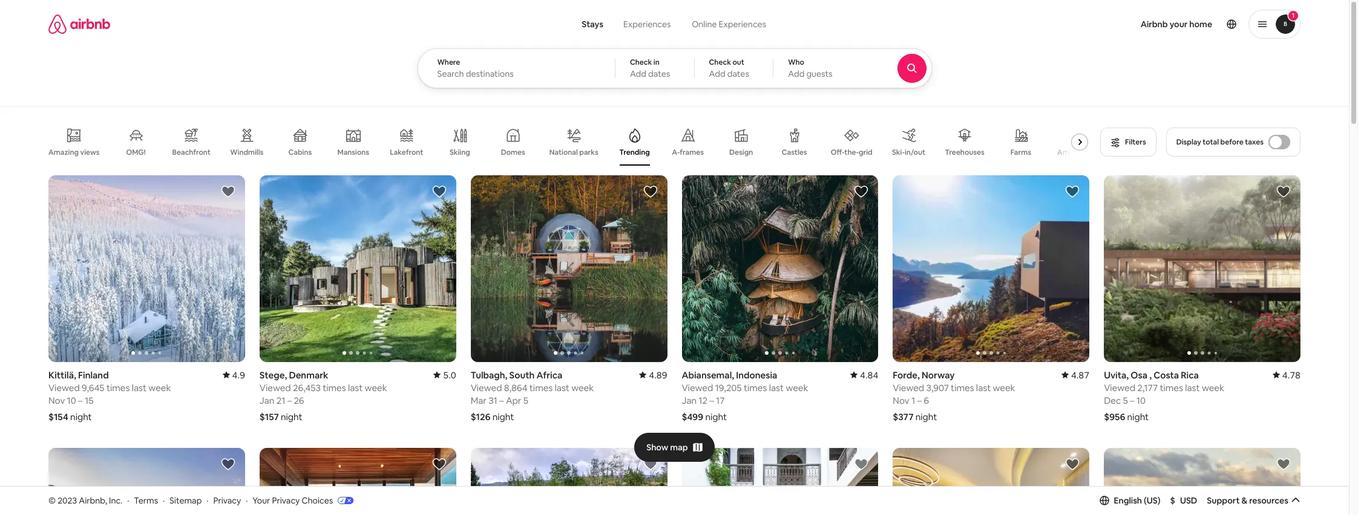 Task type: describe. For each thing, give the bounding box(es) containing it.
5.0 out of 5 average rating image
[[434, 370, 456, 381]]

check out add dates
[[709, 57, 749, 79]]

2023
[[58, 495, 77, 506]]

week for viewed 19,205 times last week
[[786, 382, 808, 394]]

online experiences
[[692, 19, 766, 30]]

osa
[[1131, 370, 1147, 381]]

– inside uvita, osa , costa rica viewed 2,177 times last week dec 5 – 10 $956 night
[[1130, 395, 1134, 406]]

4.89
[[649, 370, 667, 381]]

viewed for 10
[[48, 382, 80, 394]]

omg!
[[126, 148, 146, 157]]

add to wishlist: stege, denmark image
[[432, 185, 446, 199]]

add for check out add dates
[[709, 68, 725, 79]]

out
[[733, 57, 744, 67]]

frames
[[680, 148, 704, 157]]

1 privacy from the left
[[213, 495, 241, 506]]

4.87
[[1071, 370, 1089, 381]]

3,907
[[926, 382, 949, 394]]

amazing views
[[48, 148, 100, 157]]

who add guests
[[788, 57, 833, 79]]

&
[[1242, 496, 1247, 506]]

display
[[1176, 137, 1201, 147]]

2 · from the left
[[163, 495, 165, 506]]

english
[[1114, 496, 1142, 506]]

tulbagh,
[[471, 370, 507, 381]]

– for 12
[[709, 395, 714, 406]]

4 · from the left
[[246, 495, 248, 506]]

21
[[276, 395, 285, 406]]

sitemap
[[170, 495, 202, 506]]

ski-in/out
[[892, 148, 925, 157]]

africa
[[537, 370, 562, 381]]

experiences button
[[613, 12, 681, 36]]

indonesia
[[736, 370, 777, 381]]

amazing pools
[[1057, 148, 1108, 157]]

week for viewed 26,453 times last week
[[365, 382, 387, 394]]

4.84 out of 5 average rating image
[[850, 370, 878, 381]]

farms
[[1011, 148, 1031, 157]]

1 button
[[1249, 10, 1301, 39]]

add to wishlist: uvita, osa , costa rica image
[[1276, 185, 1291, 199]]

$157
[[260, 411, 279, 423]]

group containing amazing views
[[48, 119, 1108, 166]]

in
[[653, 57, 659, 67]]

add to wishlist: dubai, uae image
[[1065, 457, 1080, 472]]

12
[[699, 395, 708, 406]]

viewed for 21
[[260, 382, 291, 394]]

support & resources
[[1207, 496, 1288, 506]]

$154
[[48, 411, 68, 423]]

Where field
[[437, 68, 595, 79]]

terms
[[134, 495, 158, 506]]

last for indonesia
[[769, 382, 784, 394]]

15
[[85, 395, 93, 406]]

a-
[[672, 148, 680, 157]]

your
[[253, 495, 270, 506]]

week for viewed 9,645 times last week
[[148, 382, 171, 394]]

dates for check out add dates
[[727, 68, 749, 79]]

$499
[[682, 411, 703, 423]]

terms · sitemap · privacy
[[134, 495, 241, 506]]

rica
[[1181, 370, 1199, 381]]

your privacy choices link
[[253, 495, 354, 507]]

night for 6
[[915, 411, 937, 423]]

$
[[1170, 496, 1175, 506]]

before
[[1220, 137, 1243, 147]]

– inside tulbagh, south africa viewed 8,864 times last week mar 31 – apr 5 $126 night
[[499, 395, 504, 406]]

4.78
[[1282, 370, 1301, 381]]

beachfront
[[172, 148, 210, 157]]

add to wishlist: llaés, spain image
[[1276, 457, 1291, 472]]

abiansemal,
[[682, 370, 734, 381]]

viewed inside uvita, osa , costa rica viewed 2,177 times last week dec 5 – 10 $956 night
[[1104, 382, 1135, 394]]

national parks
[[549, 148, 598, 157]]

nov for nov 1 – 6
[[893, 395, 909, 406]]

show map
[[647, 442, 688, 453]]

forde, norway viewed 3,907 times last week nov 1 – 6 $377 night
[[893, 370, 1015, 423]]

show map button
[[634, 433, 715, 462]]

trending
[[619, 148, 650, 157]]

lakefront
[[390, 148, 423, 157]]

ski-
[[892, 148, 905, 157]]

treehouses
[[945, 148, 985, 157]]

usd
[[1180, 496, 1197, 506]]

nov for nov 10 – 15
[[48, 395, 65, 406]]

4.9 out of 5 average rating image
[[222, 370, 245, 381]]

what can we help you find? tab list
[[572, 12, 681, 36]]

support
[[1207, 496, 1240, 506]]

4.87 out of 5 average rating image
[[1061, 370, 1089, 381]]

parks
[[579, 148, 598, 157]]

$ usd
[[1170, 496, 1197, 506]]

mar
[[471, 395, 487, 406]]

online experiences link
[[681, 12, 777, 36]]

stays
[[582, 19, 603, 30]]

night for 26
[[281, 411, 302, 423]]

17
[[716, 395, 725, 406]]

add to wishlist: walden, colorado image
[[643, 457, 658, 472]]

times for finland
[[106, 382, 130, 394]]

choices
[[302, 495, 333, 506]]

support & resources button
[[1207, 496, 1301, 506]]

domes
[[501, 148, 525, 157]]

2 experiences from the left
[[719, 19, 766, 30]]

kittilä,
[[48, 370, 76, 381]]

10 inside uvita, osa , costa rica viewed 2,177 times last week dec 5 – 10 $956 night
[[1136, 395, 1146, 406]]

stays button
[[572, 12, 613, 36]]

dates for check in add dates
[[648, 68, 670, 79]]

add to wishlist: tremosine sul garda, italy image
[[221, 457, 235, 472]]

airbnb your home link
[[1133, 11, 1219, 37]]

night for 15
[[70, 411, 92, 423]]

castles
[[782, 148, 807, 157]]

forde,
[[893, 370, 920, 381]]

map
[[670, 442, 688, 453]]



Task type: vqa. For each thing, say whether or not it's contained in the screenshot.
'©'
yes



Task type: locate. For each thing, give the bounding box(es) containing it.
times for indonesia
[[744, 382, 767, 394]]

1 inside forde, norway viewed 3,907 times last week nov 1 – 6 $377 night
[[911, 395, 915, 406]]

your privacy choices
[[253, 495, 333, 506]]

viewed down 'stege,'
[[260, 382, 291, 394]]

2 nov from the left
[[893, 395, 909, 406]]

jan left 21
[[260, 395, 274, 406]]

none search field containing stays
[[417, 0, 965, 88]]

viewed for 12
[[682, 382, 713, 394]]

profile element
[[796, 0, 1301, 48]]

viewed down tulbagh,
[[471, 382, 502, 394]]

times inside tulbagh, south africa viewed 8,864 times last week mar 31 – apr 5 $126 night
[[529, 382, 553, 394]]

online
[[692, 19, 717, 30]]

– inside kittilä, finland viewed 9,645 times last week nov 10 – 15 $154 night
[[78, 395, 83, 406]]

check in add dates
[[630, 57, 670, 79]]

times inside forde, norway viewed 3,907 times last week nov 1 – 6 $377 night
[[951, 382, 974, 394]]

jan inside stege, denmark viewed 26,453 times last week jan 21 – 26 $157 night
[[260, 395, 274, 406]]

grid
[[859, 148, 872, 157]]

add down online experiences
[[709, 68, 725, 79]]

– for 10
[[78, 395, 83, 406]]

last right 3,907
[[976, 382, 991, 394]]

amazing left views on the top left of page
[[48, 148, 79, 157]]

dec
[[1104, 395, 1121, 406]]

5 right apr
[[523, 395, 528, 406]]

times down "costa"
[[1160, 382, 1183, 394]]

– inside forde, norway viewed 3,907 times last week nov 1 – 6 $377 night
[[917, 395, 922, 406]]

1 times from the left
[[106, 382, 130, 394]]

last inside tulbagh, south africa viewed 8,864 times last week mar 31 – apr 5 $126 night
[[555, 382, 569, 394]]

group
[[48, 119, 1108, 166], [48, 176, 245, 362], [260, 176, 456, 362], [471, 176, 667, 362], [682, 176, 878, 362], [893, 176, 1089, 362], [1104, 176, 1301, 362], [48, 448, 245, 516], [260, 448, 456, 516], [471, 448, 667, 516], [682, 448, 878, 516], [893, 448, 1089, 516], [1104, 448, 1301, 516]]

0 horizontal spatial privacy
[[213, 495, 241, 506]]

viewed up 12
[[682, 382, 713, 394]]

5 right dec
[[1123, 395, 1128, 406]]

airbnb
[[1141, 19, 1168, 30]]

check inside 'check out add dates'
[[709, 57, 731, 67]]

– for 1
[[917, 395, 922, 406]]

last inside kittilä, finland viewed 9,645 times last week nov 10 – 15 $154 night
[[132, 382, 147, 394]]

2 10 from the left
[[1136, 395, 1146, 406]]

jan
[[260, 395, 274, 406], [682, 395, 697, 406]]

dates down in
[[648, 68, 670, 79]]

experiences right online
[[719, 19, 766, 30]]

1 horizontal spatial add
[[709, 68, 725, 79]]

check left in
[[630, 57, 652, 67]]

6
[[924, 395, 929, 406]]

viewed down the kittilä,
[[48, 382, 80, 394]]

viewed inside stege, denmark viewed 26,453 times last week jan 21 – 26 $157 night
[[260, 382, 291, 394]]

10 down 2,177
[[1136, 395, 1146, 406]]

night down "17"
[[705, 411, 727, 423]]

$126
[[471, 411, 490, 423]]

stege,
[[260, 370, 287, 381]]

times down indonesia
[[744, 382, 767, 394]]

1 10 from the left
[[67, 395, 76, 406]]

4 night from the left
[[915, 411, 937, 423]]

night inside kittilä, finland viewed 9,645 times last week nov 10 – 15 $154 night
[[70, 411, 92, 423]]

check left out
[[709, 57, 731, 67]]

2 dates from the left
[[727, 68, 749, 79]]

viewed inside abiansemal, indonesia viewed 19,205 times last week jan 12 – 17 $499 night
[[682, 382, 713, 394]]

2 horizontal spatial add
[[788, 68, 805, 79]]

1 night from the left
[[70, 411, 92, 423]]

0 horizontal spatial experiences
[[623, 19, 671, 30]]

2,177
[[1137, 382, 1158, 394]]

0 horizontal spatial 5
[[523, 395, 528, 406]]

1 add from the left
[[630, 68, 646, 79]]

6 week from the left
[[1202, 382, 1224, 394]]

4 – from the left
[[917, 395, 922, 406]]

night down 31 in the left of the page
[[492, 411, 514, 423]]

last down rica
[[1185, 382, 1200, 394]]

off-
[[831, 148, 844, 157]]

10 left 15
[[67, 395, 76, 406]]

add down the who
[[788, 68, 805, 79]]

4.84
[[860, 370, 878, 381]]

times inside stege, denmark viewed 26,453 times last week jan 21 – 26 $157 night
[[323, 382, 346, 394]]

– inside stege, denmark viewed 26,453 times last week jan 21 – 26 $157 night
[[287, 395, 292, 406]]

1 jan from the left
[[260, 395, 274, 406]]

dates down out
[[727, 68, 749, 79]]

week inside abiansemal, indonesia viewed 19,205 times last week jan 12 – 17 $499 night
[[786, 382, 808, 394]]

– left 15
[[78, 395, 83, 406]]

None search field
[[417, 0, 965, 88]]

viewed down forde,
[[893, 382, 924, 394]]

3 week from the left
[[786, 382, 808, 394]]

· left "your"
[[246, 495, 248, 506]]

1 – from the left
[[78, 395, 83, 406]]

amazing
[[48, 148, 79, 157], [1057, 148, 1087, 157]]

add to wishlist: abiansemal, indonesia image
[[854, 185, 869, 199]]

1 nov from the left
[[48, 395, 65, 406]]

dates inside check in add dates
[[648, 68, 670, 79]]

english (us) button
[[1099, 496, 1161, 506]]

5 inside uvita, osa , costa rica viewed 2,177 times last week dec 5 – 10 $956 night
[[1123, 395, 1128, 406]]

1 experiences from the left
[[623, 19, 671, 30]]

· right inc.
[[127, 495, 129, 506]]

viewed inside tulbagh, south africa viewed 8,864 times last week mar 31 – apr 5 $126 night
[[471, 382, 502, 394]]

1 · from the left
[[127, 495, 129, 506]]

– left "17"
[[709, 395, 714, 406]]

· right the terms
[[163, 495, 165, 506]]

1 vertical spatial 1
[[911, 395, 915, 406]]

last
[[132, 382, 147, 394], [348, 382, 363, 394], [769, 382, 784, 394], [976, 382, 991, 394], [555, 382, 569, 394], [1185, 382, 1200, 394]]

nov inside forde, norway viewed 3,907 times last week nov 1 – 6 $377 night
[[893, 395, 909, 406]]

3 viewed from the left
[[682, 382, 713, 394]]

week inside kittilä, finland viewed 9,645 times last week nov 10 – 15 $154 night
[[148, 382, 171, 394]]

times right '9,645'
[[106, 382, 130, 394]]

2 privacy from the left
[[272, 495, 300, 506]]

3 last from the left
[[769, 382, 784, 394]]

6 – from the left
[[1130, 395, 1134, 406]]

the-
[[844, 148, 859, 157]]

check for check out add dates
[[709, 57, 731, 67]]

2 5 from the left
[[1123, 395, 1128, 406]]

times for norway
[[951, 382, 974, 394]]

show
[[647, 442, 668, 453]]

night inside stege, denmark viewed 26,453 times last week jan 21 – 26 $157 night
[[281, 411, 302, 423]]

6 viewed from the left
[[1104, 382, 1135, 394]]

3 – from the left
[[709, 395, 714, 406]]

1 horizontal spatial 1
[[1292, 11, 1295, 19]]

,
[[1149, 370, 1152, 381]]

last inside stege, denmark viewed 26,453 times last week jan 21 – 26 $157 night
[[348, 382, 363, 394]]

1 horizontal spatial 5
[[1123, 395, 1128, 406]]

2 check from the left
[[709, 57, 731, 67]]

last for denmark
[[348, 382, 363, 394]]

2 times from the left
[[323, 382, 346, 394]]

privacy link
[[213, 495, 241, 506]]

experiences inside button
[[623, 19, 671, 30]]

1 horizontal spatial privacy
[[272, 495, 300, 506]]

1 horizontal spatial check
[[709, 57, 731, 67]]

5 night from the left
[[492, 411, 514, 423]]

2 viewed from the left
[[260, 382, 291, 394]]

week for viewed 3,907 times last week
[[993, 382, 1015, 394]]

night for 17
[[705, 411, 727, 423]]

jan for jan 12 – 17
[[682, 395, 697, 406]]

0 horizontal spatial add
[[630, 68, 646, 79]]

nov up $154
[[48, 395, 65, 406]]

5 inside tulbagh, south africa viewed 8,864 times last week mar 31 – apr 5 $126 night
[[523, 395, 528, 406]]

times inside kittilä, finland viewed 9,645 times last week nov 10 – 15 $154 night
[[106, 382, 130, 394]]

last right '9,645'
[[132, 382, 147, 394]]

jan left 12
[[682, 395, 697, 406]]

4.78 out of 5 average rating image
[[1273, 370, 1301, 381]]

2 jan from the left
[[682, 395, 697, 406]]

check for check in add dates
[[630, 57, 652, 67]]

add inside check in add dates
[[630, 68, 646, 79]]

1 inside dropdown button
[[1292, 11, 1295, 19]]

dates
[[648, 68, 670, 79], [727, 68, 749, 79]]

8,864
[[504, 382, 527, 394]]

last inside uvita, osa , costa rica viewed 2,177 times last week dec 5 – 10 $956 night
[[1185, 382, 1200, 394]]

1 horizontal spatial experiences
[[719, 19, 766, 30]]

amazing for amazing views
[[48, 148, 79, 157]]

last down africa
[[555, 382, 569, 394]]

4 week from the left
[[993, 382, 1015, 394]]

filters button
[[1100, 128, 1156, 157]]

off-the-grid
[[831, 148, 872, 157]]

last inside forde, norway viewed 3,907 times last week nov 1 – 6 $377 night
[[976, 382, 991, 394]]

10 inside kittilä, finland viewed 9,645 times last week nov 10 – 15 $154 night
[[67, 395, 76, 406]]

0 horizontal spatial dates
[[648, 68, 670, 79]]

add inside 'check out add dates'
[[709, 68, 725, 79]]

0 horizontal spatial amazing
[[48, 148, 79, 157]]

week inside forde, norway viewed 3,907 times last week nov 1 – 6 $377 night
[[993, 382, 1015, 394]]

add inside who add guests
[[788, 68, 805, 79]]

denmark
[[289, 370, 328, 381]]

week inside stege, denmark viewed 26,453 times last week jan 21 – 26 $157 night
[[365, 382, 387, 394]]

night
[[70, 411, 92, 423], [281, 411, 302, 423], [705, 411, 727, 423], [915, 411, 937, 423], [492, 411, 514, 423], [1127, 411, 1149, 423]]

1 horizontal spatial amazing
[[1057, 148, 1087, 157]]

2 last from the left
[[348, 382, 363, 394]]

viewed inside kittilä, finland viewed 9,645 times last week nov 10 – 15 $154 night
[[48, 382, 80, 394]]

– left 6
[[917, 395, 922, 406]]

4.9
[[232, 370, 245, 381]]

1 horizontal spatial dates
[[727, 68, 749, 79]]

– right 21
[[287, 395, 292, 406]]

· left privacy link
[[207, 495, 209, 506]]

week inside uvita, osa , costa rica viewed 2,177 times last week dec 5 – 10 $956 night
[[1202, 382, 1224, 394]]

display total before taxes button
[[1166, 128, 1301, 157]]

1 dates from the left
[[648, 68, 670, 79]]

night down 15
[[70, 411, 92, 423]]

– right 31 in the left of the page
[[499, 395, 504, 406]]

pools
[[1089, 148, 1108, 157]]

0 vertical spatial 1
[[1292, 11, 1295, 19]]

1 last from the left
[[132, 382, 147, 394]]

check inside check in add dates
[[630, 57, 652, 67]]

5 – from the left
[[499, 395, 504, 406]]

week inside tulbagh, south africa viewed 8,864 times last week mar 31 – apr 5 $126 night
[[571, 382, 594, 394]]

last down indonesia
[[769, 382, 784, 394]]

dates inside 'check out add dates'
[[727, 68, 749, 79]]

experiences up in
[[623, 19, 671, 30]]

add down 'experiences' button
[[630, 68, 646, 79]]

0 horizontal spatial nov
[[48, 395, 65, 406]]

last right 26,453
[[348, 382, 363, 394]]

–
[[78, 395, 83, 406], [287, 395, 292, 406], [709, 395, 714, 406], [917, 395, 922, 406], [499, 395, 504, 406], [1130, 395, 1134, 406]]

add to wishlist: forde, norway image
[[1065, 185, 1080, 199]]

1 week from the left
[[148, 382, 171, 394]]

filters
[[1125, 137, 1146, 147]]

3 night from the left
[[705, 411, 727, 423]]

stays tab panel
[[417, 48, 965, 88]]

finland
[[78, 370, 109, 381]]

views
[[80, 148, 100, 157]]

1 5 from the left
[[523, 395, 528, 406]]

experiences
[[623, 19, 671, 30], [719, 19, 766, 30]]

times inside abiansemal, indonesia viewed 19,205 times last week jan 12 – 17 $499 night
[[744, 382, 767, 394]]

skiing
[[450, 148, 470, 157]]

cabins
[[288, 148, 312, 157]]

$956
[[1104, 411, 1125, 423]]

0 horizontal spatial 10
[[67, 395, 76, 406]]

english (us)
[[1114, 496, 1161, 506]]

6 last from the left
[[1185, 382, 1200, 394]]

apr
[[506, 395, 521, 406]]

last inside abiansemal, indonesia viewed 19,205 times last week jan 12 – 17 $499 night
[[769, 382, 784, 394]]

9,645
[[82, 382, 104, 394]]

2 week from the left
[[365, 382, 387, 394]]

add
[[630, 68, 646, 79], [709, 68, 725, 79], [788, 68, 805, 79]]

night inside uvita, osa , costa rica viewed 2,177 times last week dec 5 – 10 $956 night
[[1127, 411, 1149, 423]]

0 horizontal spatial check
[[630, 57, 652, 67]]

4 last from the left
[[976, 382, 991, 394]]

1 horizontal spatial jan
[[682, 395, 697, 406]]

abiansemal, indonesia viewed 19,205 times last week jan 12 – 17 $499 night
[[682, 370, 808, 423]]

airbnb your home
[[1141, 19, 1212, 30]]

uvita, osa , costa rica viewed 2,177 times last week dec 5 – 10 $956 night
[[1104, 370, 1224, 423]]

week
[[148, 382, 171, 394], [365, 382, 387, 394], [786, 382, 808, 394], [993, 382, 1015, 394], [571, 382, 594, 394], [1202, 382, 1224, 394]]

national
[[549, 148, 578, 157]]

last for norway
[[976, 382, 991, 394]]

add to wishlist: marrakech, morocco image
[[854, 457, 869, 472]]

costa
[[1154, 370, 1179, 381]]

times right 3,907
[[951, 382, 974, 394]]

night down 6
[[915, 411, 937, 423]]

night inside forde, norway viewed 3,907 times last week nov 1 – 6 $377 night
[[915, 411, 937, 423]]

night inside tulbagh, south africa viewed 8,864 times last week mar 31 – apr 5 $126 night
[[492, 411, 514, 423]]

– for 21
[[287, 395, 292, 406]]

1 check from the left
[[630, 57, 652, 67]]

0 horizontal spatial jan
[[260, 395, 274, 406]]

26
[[294, 395, 304, 406]]

amazing for amazing pools
[[1057, 148, 1087, 157]]

4 times from the left
[[951, 382, 974, 394]]

10
[[67, 395, 76, 406], [1136, 395, 1146, 406]]

3 add from the left
[[788, 68, 805, 79]]

last for finland
[[132, 382, 147, 394]]

taxes
[[1245, 137, 1264, 147]]

5 viewed from the left
[[471, 382, 502, 394]]

where
[[437, 57, 460, 67]]

4.89 out of 5 average rating image
[[639, 370, 667, 381]]

privacy right "your"
[[272, 495, 300, 506]]

5 last from the left
[[555, 382, 569, 394]]

5 times from the left
[[529, 382, 553, 394]]

times down africa
[[529, 382, 553, 394]]

3 · from the left
[[207, 495, 209, 506]]

jan for jan 21 – 26
[[260, 395, 274, 406]]

viewed inside forde, norway viewed 3,907 times last week nov 1 – 6 $377 night
[[893, 382, 924, 394]]

a-frames
[[672, 148, 704, 157]]

stege, denmark viewed 26,453 times last week jan 21 – 26 $157 night
[[260, 370, 387, 423]]

night inside abiansemal, indonesia viewed 19,205 times last week jan 12 – 17 $499 night
[[705, 411, 727, 423]]

airbnb,
[[79, 495, 107, 506]]

total
[[1203, 137, 1219, 147]]

add for check in add dates
[[630, 68, 646, 79]]

©
[[48, 495, 56, 506]]

norway
[[922, 370, 955, 381]]

add to wishlist: kittilä, finland image
[[221, 185, 235, 199]]

1
[[1292, 11, 1295, 19], [911, 395, 915, 406]]

times right 26,453
[[323, 382, 346, 394]]

5 week from the left
[[571, 382, 594, 394]]

who
[[788, 57, 804, 67]]

amazing left pools
[[1057, 148, 1087, 157]]

privacy left "your"
[[213, 495, 241, 506]]

inc.
[[109, 495, 122, 506]]

6 times from the left
[[1160, 382, 1183, 394]]

night right '$956'
[[1127, 411, 1149, 423]]

4 viewed from the left
[[893, 382, 924, 394]]

– inside abiansemal, indonesia viewed 19,205 times last week jan 12 – 17 $499 night
[[709, 395, 714, 406]]

6 night from the left
[[1127, 411, 1149, 423]]

add to wishlist: calaca, philippines image
[[432, 457, 446, 472]]

night down 26
[[281, 411, 302, 423]]

5.0
[[443, 370, 456, 381]]

nov inside kittilä, finland viewed 9,645 times last week nov 10 – 15 $154 night
[[48, 395, 65, 406]]

privacy
[[213, 495, 241, 506], [272, 495, 300, 506]]

2 add from the left
[[709, 68, 725, 79]]

times for denmark
[[323, 382, 346, 394]]

3 times from the left
[[744, 382, 767, 394]]

0 horizontal spatial 1
[[911, 395, 915, 406]]

1 horizontal spatial 10
[[1136, 395, 1146, 406]]

2 – from the left
[[287, 395, 292, 406]]

home
[[1189, 19, 1212, 30]]

add to wishlist: tulbagh, south africa image
[[643, 185, 658, 199]]

viewed down "uvita,"
[[1104, 382, 1135, 394]]

2 night from the left
[[281, 411, 302, 423]]

19,205
[[715, 382, 742, 394]]

1 horizontal spatial nov
[[893, 395, 909, 406]]

1 viewed from the left
[[48, 382, 80, 394]]

jan inside abiansemal, indonesia viewed 19,205 times last week jan 12 – 17 $499 night
[[682, 395, 697, 406]]

sitemap link
[[170, 495, 202, 506]]

display total before taxes
[[1176, 137, 1264, 147]]

nov up '$377' at the right bottom of page
[[893, 395, 909, 406]]

times inside uvita, osa , costa rica viewed 2,177 times last week dec 5 – 10 $956 night
[[1160, 382, 1183, 394]]

31
[[488, 395, 497, 406]]

viewed for 1
[[893, 382, 924, 394]]

– right dec
[[1130, 395, 1134, 406]]

(us)
[[1144, 496, 1161, 506]]



